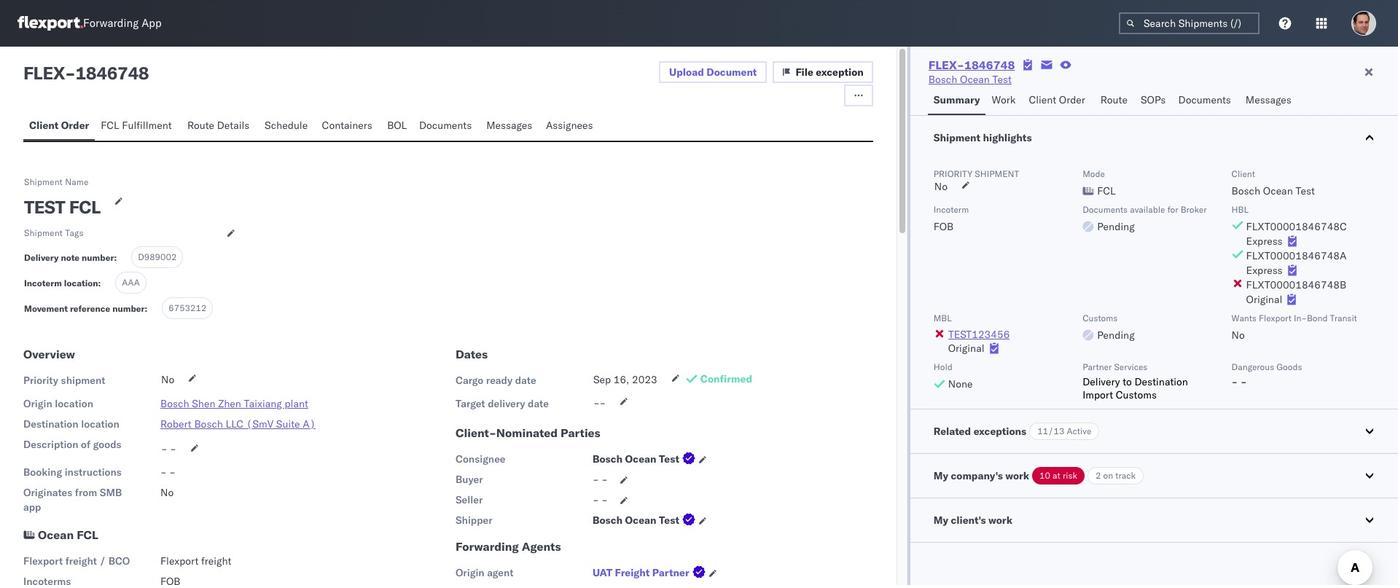 Task type: describe. For each thing, give the bounding box(es) containing it.
0 vertical spatial delivery
[[24, 252, 59, 263]]

fcl up flexport freight / bco
[[77, 528, 98, 542]]

description of goods
[[23, 438, 121, 451]]

flex-1846748 link
[[928, 58, 1015, 72]]

destination inside partner services delivery to destination import customs
[[1135, 375, 1188, 389]]

document
[[707, 66, 757, 79]]

schedule
[[265, 119, 308, 132]]

test123456 button
[[948, 328, 1010, 341]]

ocean inside the client bosch ocean test incoterm fob
[[1263, 184, 1293, 198]]

shipment tags
[[24, 227, 84, 238]]

of
[[81, 438, 90, 451]]

0 horizontal spatial 1846748
[[75, 62, 149, 84]]

0 horizontal spatial original
[[948, 342, 984, 355]]

fcl inside button
[[101, 119, 119, 132]]

hbl
[[1232, 204, 1249, 215]]

containers
[[322, 119, 372, 132]]

instructions
[[65, 466, 122, 479]]

origin for origin agent
[[455, 566, 484, 579]]

work button
[[986, 87, 1023, 115]]

destination location
[[23, 418, 119, 431]]

/
[[99, 555, 106, 568]]

test
[[24, 196, 65, 218]]

0 horizontal spatial destination
[[23, 418, 78, 431]]

bosch up robert
[[160, 397, 189, 410]]

order for client order button to the left
[[61, 119, 89, 132]]

client for client order button to the left
[[29, 119, 59, 132]]

1 vertical spatial :
[[98, 278, 101, 289]]

- - for seller
[[593, 493, 608, 507]]

originates from smb app
[[23, 486, 122, 514]]

pending for documents available for broker
[[1097, 220, 1135, 233]]

flxt00001846748b
[[1246, 278, 1346, 292]]

1 horizontal spatial shipment
[[975, 168, 1019, 179]]

at
[[1053, 470, 1060, 481]]

11/13 active
[[1037, 426, 1091, 437]]

flexport for flexport freight / bco
[[23, 555, 63, 568]]

shipper
[[455, 514, 492, 527]]

summary
[[934, 93, 980, 106]]

route for route details
[[187, 119, 214, 132]]

dangerous
[[1232, 362, 1274, 372]]

suite
[[276, 418, 300, 431]]

1 horizontal spatial messages button
[[1240, 87, 1299, 115]]

incoterm inside the client bosch ocean test incoterm fob
[[934, 204, 969, 215]]

track
[[1115, 470, 1136, 481]]

route for route
[[1100, 93, 1128, 106]]

none
[[948, 378, 973, 391]]

partner services delivery to destination import customs
[[1083, 362, 1188, 402]]

target
[[455, 397, 485, 410]]

client-nominated parties
[[455, 426, 600, 440]]

2023
[[632, 373, 657, 386]]

confirmed
[[700, 372, 752, 386]]

freight for flexport freight / bco
[[65, 555, 97, 568]]

--
[[593, 397, 606, 410]]

flexport for flexport freight
[[160, 555, 199, 568]]

shipment for shipment tags
[[24, 227, 63, 238]]

bosch down shen
[[194, 418, 223, 431]]

bosch ocean test for consignee
[[593, 453, 679, 466]]

wants flexport in-bond transit no
[[1232, 313, 1357, 342]]

summary button
[[928, 87, 986, 115]]

delivery
[[488, 397, 525, 410]]

zhen
[[218, 397, 241, 410]]

target delivery date
[[455, 397, 549, 410]]

partner inside partner services delivery to destination import customs
[[1083, 362, 1112, 372]]

agent
[[487, 566, 513, 579]]

0 vertical spatial bosch ocean test
[[928, 73, 1012, 86]]

nominated
[[496, 426, 558, 440]]

originates
[[23, 486, 72, 499]]

bosch down flex-
[[928, 73, 957, 86]]

0 vertical spatial customs
[[1083, 313, 1118, 324]]

description
[[23, 438, 78, 451]]

number for delivery note number
[[82, 252, 114, 263]]

fcl down mode
[[1097, 184, 1116, 198]]

robert
[[160, 418, 192, 431]]

taixiang
[[244, 397, 282, 410]]

0 horizontal spatial client order button
[[23, 112, 95, 141]]

robert bosch llc (smv suite a) link
[[160, 418, 316, 431]]

schedule button
[[259, 112, 316, 141]]

no up robert
[[161, 373, 174, 386]]

mbl
[[934, 313, 952, 324]]

location for origin location
[[55, 397, 93, 410]]

smb
[[100, 486, 122, 499]]

test inside the client bosch ocean test incoterm fob
[[1296, 184, 1315, 198]]

flexport. image
[[17, 16, 83, 31]]

dates
[[455, 347, 488, 362]]

from
[[75, 486, 97, 499]]

1 horizontal spatial 1846748
[[964, 58, 1015, 72]]

delivery note number :
[[24, 252, 117, 263]]

for
[[1167, 204, 1178, 215]]

freight
[[615, 566, 650, 579]]

0 horizontal spatial documents button
[[413, 112, 481, 141]]

ocean fcl
[[38, 528, 98, 542]]

bosch shen zhen taixiang plant
[[160, 397, 308, 410]]

available
[[1130, 204, 1165, 215]]

fob
[[934, 220, 954, 233]]

express for flxt00001846748c
[[1246, 235, 1283, 248]]

1 horizontal spatial original
[[1246, 293, 1282, 306]]

dangerous goods - -
[[1232, 362, 1302, 389]]

to
[[1123, 375, 1132, 389]]

no right smb
[[160, 486, 174, 499]]

my client's work
[[934, 514, 1012, 527]]

flex - 1846748
[[23, 62, 149, 84]]

cargo
[[455, 374, 483, 387]]

11/13
[[1037, 426, 1065, 437]]

6753212
[[169, 303, 207, 313]]

consignee
[[455, 453, 506, 466]]

forwarding for forwarding agents
[[455, 539, 519, 554]]

seller
[[455, 493, 483, 507]]

work
[[992, 93, 1016, 106]]

shipment highlights button
[[910, 116, 1398, 160]]

fcl fulfillment
[[101, 119, 172, 132]]

reference
[[70, 303, 110, 314]]

location for incoterm location :
[[64, 278, 98, 289]]

plant
[[285, 397, 308, 410]]

client bosch ocean test incoterm fob
[[934, 168, 1315, 233]]

order for rightmost client order button
[[1059, 93, 1085, 106]]

route details button
[[181, 112, 259, 141]]

bco
[[108, 555, 130, 568]]

in-
[[1294, 313, 1307, 324]]

goods
[[1277, 362, 1302, 372]]

fcl fulfillment button
[[95, 112, 181, 141]]

origin for origin location
[[23, 397, 52, 410]]

mode
[[1083, 168, 1105, 179]]

incoterm location :
[[24, 278, 101, 289]]

1 vertical spatial partner
[[652, 566, 689, 579]]

tags
[[65, 227, 84, 238]]

broker
[[1181, 204, 1207, 215]]

: for reference
[[145, 303, 147, 314]]

wants
[[1232, 313, 1257, 324]]

express for flxt00001846748a
[[1246, 264, 1283, 277]]

flex-
[[928, 58, 964, 72]]



Task type: locate. For each thing, give the bounding box(es) containing it.
1 horizontal spatial priority shipment
[[934, 168, 1019, 179]]

1 vertical spatial priority shipment
[[23, 374, 105, 387]]

2 vertical spatial location
[[81, 418, 119, 431]]

express up flxt00001846748b
[[1246, 264, 1283, 277]]

0 vertical spatial priority shipment
[[934, 168, 1019, 179]]

original down test123456 button
[[948, 342, 984, 355]]

1 freight from the left
[[65, 555, 97, 568]]

0 horizontal spatial priority
[[23, 374, 58, 387]]

0 horizontal spatial messages button
[[481, 112, 540, 141]]

my inside button
[[934, 514, 948, 527]]

destination
[[1135, 375, 1188, 389], [23, 418, 78, 431]]

client order down flex
[[29, 119, 89, 132]]

0 horizontal spatial route
[[187, 119, 214, 132]]

0 horizontal spatial order
[[61, 119, 89, 132]]

0 vertical spatial express
[[1246, 235, 1283, 248]]

0 horizontal spatial freight
[[65, 555, 97, 568]]

1 vertical spatial shipment
[[61, 374, 105, 387]]

1 vertical spatial original
[[948, 342, 984, 355]]

1 horizontal spatial order
[[1059, 93, 1085, 106]]

shipment for shipment name
[[24, 176, 63, 187]]

10
[[1040, 470, 1050, 481]]

my for my client's work
[[934, 514, 948, 527]]

1 horizontal spatial client order button
[[1023, 87, 1095, 115]]

1 horizontal spatial documents button
[[1172, 87, 1240, 115]]

1 horizontal spatial destination
[[1135, 375, 1188, 389]]

order left route button
[[1059, 93, 1085, 106]]

0 horizontal spatial client order
[[29, 119, 89, 132]]

priority shipment down shipment highlights
[[934, 168, 1019, 179]]

1 horizontal spatial messages
[[1246, 93, 1292, 106]]

flexport freight
[[160, 555, 231, 568]]

destination down services
[[1135, 375, 1188, 389]]

2 freight from the left
[[201, 555, 231, 568]]

0 vertical spatial priority
[[934, 168, 973, 179]]

file exception
[[796, 66, 864, 79]]

0 horizontal spatial delivery
[[24, 252, 59, 263]]

express
[[1246, 235, 1283, 248], [1246, 264, 1283, 277]]

client order right work button
[[1029, 93, 1085, 106]]

1 vertical spatial priority
[[23, 374, 58, 387]]

express up flxt00001846748a
[[1246, 235, 1283, 248]]

1 vertical spatial number
[[112, 303, 145, 314]]

1 horizontal spatial route
[[1100, 93, 1128, 106]]

shipment
[[975, 168, 1019, 179], [61, 374, 105, 387]]

- - for description of goods
[[161, 442, 176, 456]]

2 horizontal spatial flexport
[[1259, 313, 1292, 324]]

sops
[[1141, 93, 1166, 106]]

documents for right documents button
[[1178, 93, 1231, 106]]

customs up services
[[1083, 313, 1118, 324]]

destination up description
[[23, 418, 78, 431]]

1 vertical spatial client
[[29, 119, 59, 132]]

incoterm up the fob
[[934, 204, 969, 215]]

ready
[[486, 374, 513, 387]]

1 vertical spatial shipment
[[24, 176, 63, 187]]

client order button right work
[[1023, 87, 1095, 115]]

partner right 'freight' on the bottom of the page
[[652, 566, 689, 579]]

0 vertical spatial client order
[[1029, 93, 1085, 106]]

location up destination location
[[55, 397, 93, 410]]

client up hbl
[[1232, 168, 1255, 179]]

work for my company's work
[[1005, 469, 1029, 483]]

shipment down summary button
[[934, 131, 980, 144]]

overview
[[23, 347, 75, 362]]

2 vertical spatial client
[[1232, 168, 1255, 179]]

location for destination location
[[81, 418, 119, 431]]

0 vertical spatial documents
[[1178, 93, 1231, 106]]

forwarding
[[83, 16, 139, 30], [455, 539, 519, 554]]

0 vertical spatial route
[[1100, 93, 1128, 106]]

1 vertical spatial destination
[[23, 418, 78, 431]]

shipment up origin location
[[61, 374, 105, 387]]

1 vertical spatial incoterm
[[24, 278, 62, 289]]

delivery
[[24, 252, 59, 263], [1083, 375, 1120, 389]]

containers button
[[316, 112, 381, 141]]

my left company's
[[934, 469, 948, 483]]

client right work button
[[1029, 93, 1056, 106]]

1 horizontal spatial freight
[[201, 555, 231, 568]]

details
[[217, 119, 250, 132]]

order down flex - 1846748
[[61, 119, 89, 132]]

1 vertical spatial pending
[[1097, 329, 1135, 342]]

work for my client's work
[[988, 514, 1012, 527]]

1 horizontal spatial forwarding
[[455, 539, 519, 554]]

my for my company's work
[[934, 469, 948, 483]]

client for rightmost client order button
[[1029, 93, 1056, 106]]

no down wants
[[1232, 329, 1245, 342]]

customs down services
[[1116, 389, 1157, 402]]

documents button right bol at the left top of page
[[413, 112, 481, 141]]

shipment for shipment highlights
[[934, 131, 980, 144]]

sops button
[[1135, 87, 1172, 115]]

delivery down shipment tags
[[24, 252, 59, 263]]

priority down shipment highlights
[[934, 168, 973, 179]]

freight for flexport freight
[[201, 555, 231, 568]]

0 horizontal spatial partner
[[652, 566, 689, 579]]

2 horizontal spatial client
[[1232, 168, 1255, 179]]

priority shipment up origin location
[[23, 374, 105, 387]]

flexport right "bco"
[[160, 555, 199, 568]]

client order button
[[1023, 87, 1095, 115], [23, 112, 95, 141]]

route
[[1100, 93, 1128, 106], [187, 119, 214, 132]]

route details
[[187, 119, 250, 132]]

1 vertical spatial bosch ocean test
[[593, 453, 679, 466]]

0 vertical spatial incoterm
[[934, 204, 969, 215]]

assignees
[[546, 119, 593, 132]]

work right the client's
[[988, 514, 1012, 527]]

1846748 down forwarding app
[[75, 62, 149, 84]]

origin up destination location
[[23, 397, 52, 410]]

fcl down name
[[69, 196, 100, 218]]

related exceptions
[[934, 425, 1026, 438]]

file
[[796, 66, 813, 79]]

customs inside partner services delivery to destination import customs
[[1116, 389, 1157, 402]]

documents for the left documents button
[[419, 119, 472, 132]]

hold
[[934, 362, 953, 372]]

0 vertical spatial pending
[[1097, 220, 1135, 233]]

delivery left 'to'
[[1083, 375, 1120, 389]]

2 vertical spatial documents
[[1083, 204, 1128, 215]]

booking instructions
[[23, 466, 122, 479]]

origin left agent
[[455, 566, 484, 579]]

flxt00001846748a
[[1246, 249, 1347, 262]]

0 vertical spatial forwarding
[[83, 16, 139, 30]]

flexport inside wants flexport in-bond transit no
[[1259, 313, 1292, 324]]

flexport left in-
[[1259, 313, 1292, 324]]

client inside the client bosch ocean test incoterm fob
[[1232, 168, 1255, 179]]

2 horizontal spatial documents
[[1178, 93, 1231, 106]]

bosch shen zhen taixiang plant link
[[160, 397, 308, 410]]

documents right bol button
[[419, 119, 472, 132]]

forwarding for forwarding app
[[83, 16, 139, 30]]

d989002
[[138, 251, 177, 262]]

bol
[[387, 119, 407, 132]]

messages button
[[1240, 87, 1299, 115], [481, 112, 540, 141]]

(smv
[[246, 418, 274, 431]]

1 vertical spatial my
[[934, 514, 948, 527]]

1 horizontal spatial :
[[114, 252, 117, 263]]

1 express from the top
[[1246, 235, 1283, 248]]

my company's work
[[934, 469, 1029, 483]]

pending down documents available for broker
[[1097, 220, 1135, 233]]

location up goods
[[81, 418, 119, 431]]

incoterm
[[934, 204, 969, 215], [24, 278, 62, 289]]

client down flex
[[29, 119, 59, 132]]

file exception button
[[773, 61, 873, 83], [773, 61, 873, 83]]

0 horizontal spatial shipment
[[61, 374, 105, 387]]

2 horizontal spatial :
[[145, 303, 147, 314]]

transit
[[1330, 313, 1357, 324]]

bosch ocean test down parties
[[593, 453, 679, 466]]

1 vertical spatial location
[[55, 397, 93, 410]]

: for note
[[114, 252, 117, 263]]

0 vertical spatial order
[[1059, 93, 1085, 106]]

1 horizontal spatial priority
[[934, 168, 973, 179]]

documents button right "sops"
[[1172, 87, 1240, 115]]

forwarding app
[[83, 16, 162, 30]]

shipment name
[[24, 176, 89, 187]]

1 vertical spatial order
[[61, 119, 89, 132]]

shipment highlights
[[934, 131, 1032, 144]]

upload document
[[669, 66, 757, 79]]

forwarding agents
[[455, 539, 561, 554]]

route left details
[[187, 119, 214, 132]]

2 vertical spatial shipment
[[24, 227, 63, 238]]

0 vertical spatial original
[[1246, 293, 1282, 306]]

0 vertical spatial shipment
[[975, 168, 1019, 179]]

: left 6753212
[[145, 303, 147, 314]]

work inside button
[[988, 514, 1012, 527]]

0 horizontal spatial messages
[[486, 119, 532, 132]]

1 horizontal spatial client
[[1029, 93, 1056, 106]]

- -
[[161, 442, 176, 456], [160, 466, 176, 479], [593, 473, 608, 486], [593, 493, 608, 507]]

0 horizontal spatial documents
[[419, 119, 472, 132]]

forwarding up origin agent
[[455, 539, 519, 554]]

import
[[1083, 389, 1113, 402]]

number right note
[[82, 252, 114, 263]]

0 vertical spatial my
[[934, 469, 948, 483]]

0 vertical spatial shipment
[[934, 131, 980, 144]]

2 on track
[[1096, 470, 1136, 481]]

order
[[1059, 93, 1085, 106], [61, 119, 89, 132]]

number for movement reference number
[[112, 303, 145, 314]]

buyer
[[455, 473, 483, 486]]

1 horizontal spatial partner
[[1083, 362, 1112, 372]]

highlights
[[983, 131, 1032, 144]]

1 vertical spatial work
[[988, 514, 1012, 527]]

bosch ocean test up 'freight' on the bottom of the page
[[593, 514, 679, 527]]

shipment down test
[[24, 227, 63, 238]]

goods
[[93, 438, 121, 451]]

name
[[65, 176, 89, 187]]

services
[[1114, 362, 1148, 372]]

10 at risk
[[1040, 470, 1077, 481]]

number down aaa
[[112, 303, 145, 314]]

0 horizontal spatial origin
[[23, 397, 52, 410]]

flex
[[23, 62, 65, 84]]

1 my from the top
[[934, 469, 948, 483]]

related
[[934, 425, 971, 438]]

date for target delivery date
[[528, 397, 549, 410]]

2 my from the top
[[934, 514, 948, 527]]

1 pending from the top
[[1097, 220, 1135, 233]]

16,
[[614, 373, 629, 386]]

bosch ocean test down flex-1846748 link
[[928, 73, 1012, 86]]

0 vertical spatial date
[[515, 374, 536, 387]]

0 vertical spatial :
[[114, 252, 117, 263]]

agents
[[522, 539, 561, 554]]

shipment inside button
[[934, 131, 980, 144]]

1 vertical spatial route
[[187, 119, 214, 132]]

origin agent
[[455, 566, 513, 579]]

shipment
[[934, 131, 980, 144], [24, 176, 63, 187], [24, 227, 63, 238]]

1 horizontal spatial documents
[[1083, 204, 1128, 215]]

work left 10
[[1005, 469, 1029, 483]]

priority
[[934, 168, 973, 179], [23, 374, 58, 387]]

forwarding app link
[[17, 16, 162, 31]]

documents right sops button
[[1178, 93, 1231, 106]]

- - for buyer
[[593, 473, 608, 486]]

2 vertical spatial bosch ocean test
[[593, 514, 679, 527]]

0 vertical spatial partner
[[1083, 362, 1112, 372]]

bol button
[[381, 112, 413, 141]]

0 vertical spatial destination
[[1135, 375, 1188, 389]]

bosch
[[928, 73, 957, 86], [1232, 184, 1260, 198], [160, 397, 189, 410], [194, 418, 223, 431], [593, 453, 623, 466], [593, 514, 623, 527]]

1 horizontal spatial flexport
[[160, 555, 199, 568]]

date for cargo ready date
[[515, 374, 536, 387]]

0 horizontal spatial :
[[98, 278, 101, 289]]

bosch ocean test for shipper
[[593, 514, 679, 527]]

pending for customs
[[1097, 329, 1135, 342]]

uat freight partner
[[593, 566, 689, 579]]

0 vertical spatial origin
[[23, 397, 52, 410]]

date up client-nominated parties on the left
[[528, 397, 549, 410]]

client order button up the shipment name
[[23, 112, 95, 141]]

fcl left the fulfillment
[[101, 119, 119, 132]]

1 horizontal spatial origin
[[455, 566, 484, 579]]

Search Shipments (/) text field
[[1119, 12, 1260, 34]]

1 vertical spatial forwarding
[[455, 539, 519, 554]]

original
[[1246, 293, 1282, 306], [948, 342, 984, 355]]

client's
[[951, 514, 986, 527]]

0 horizontal spatial priority shipment
[[23, 374, 105, 387]]

my left the client's
[[934, 514, 948, 527]]

no inside wants flexport in-bond transit no
[[1232, 329, 1245, 342]]

client order
[[1029, 93, 1085, 106], [29, 119, 89, 132]]

date right ready
[[515, 374, 536, 387]]

2 pending from the top
[[1097, 329, 1135, 342]]

upload document button
[[659, 61, 767, 83]]

1 vertical spatial documents
[[419, 119, 472, 132]]

1 horizontal spatial incoterm
[[934, 204, 969, 215]]

1 vertical spatial customs
[[1116, 389, 1157, 402]]

priority down "overview" at the bottom
[[23, 374, 58, 387]]

incoterm up movement
[[24, 278, 62, 289]]

2 vertical spatial :
[[145, 303, 147, 314]]

assignees button
[[540, 112, 601, 141]]

flexport freight / bco
[[23, 555, 130, 568]]

my
[[934, 469, 948, 483], [934, 514, 948, 527]]

bosch down parties
[[593, 453, 623, 466]]

delivery inside partner services delivery to destination import customs
[[1083, 375, 1120, 389]]

: left d989002 on the top left of the page
[[114, 252, 117, 263]]

shipment up test
[[24, 176, 63, 187]]

0 vertical spatial number
[[82, 252, 114, 263]]

shipment down highlights
[[975, 168, 1019, 179]]

0 vertical spatial messages
[[1246, 93, 1292, 106]]

2
[[1096, 470, 1101, 481]]

flexport down ocean fcl
[[23, 555, 63, 568]]

documents down mode
[[1083, 204, 1128, 215]]

bosch up hbl
[[1232, 184, 1260, 198]]

1 vertical spatial date
[[528, 397, 549, 410]]

location up movement reference number :
[[64, 278, 98, 289]]

1 vertical spatial origin
[[455, 566, 484, 579]]

documents for documents available for broker
[[1083, 204, 1128, 215]]

pending up services
[[1097, 329, 1135, 342]]

2 express from the top
[[1246, 264, 1283, 277]]

bosch inside the client bosch ocean test incoterm fob
[[1232, 184, 1260, 198]]

1846748 up work
[[964, 58, 1015, 72]]

bosch up uat
[[593, 514, 623, 527]]

bosch ocean test link
[[928, 72, 1012, 87]]

no up the fob
[[934, 180, 948, 193]]

priority shipment
[[934, 168, 1019, 179], [23, 374, 105, 387]]

: up reference
[[98, 278, 101, 289]]

1 vertical spatial messages
[[486, 119, 532, 132]]

forwarding left app
[[83, 16, 139, 30]]

0 vertical spatial client
[[1029, 93, 1056, 106]]

robert bosch llc (smv suite a)
[[160, 418, 316, 431]]

1 vertical spatial client order
[[29, 119, 89, 132]]

1 horizontal spatial delivery
[[1083, 375, 1120, 389]]

test
[[992, 73, 1012, 86], [1296, 184, 1315, 198], [659, 453, 679, 466], [659, 514, 679, 527]]

fulfillment
[[122, 119, 172, 132]]

1 vertical spatial express
[[1246, 264, 1283, 277]]

0 horizontal spatial client
[[29, 119, 59, 132]]

route left "sops"
[[1100, 93, 1128, 106]]

original up wants
[[1246, 293, 1282, 306]]

documents button
[[1172, 87, 1240, 115], [413, 112, 481, 141]]

fcl
[[101, 119, 119, 132], [1097, 184, 1116, 198], [69, 196, 100, 218], [77, 528, 98, 542]]

0 horizontal spatial flexport
[[23, 555, 63, 568]]

partner up 'import'
[[1083, 362, 1112, 372]]

messages
[[1246, 93, 1292, 106], [486, 119, 532, 132]]

flxt00001846748c
[[1246, 220, 1347, 233]]

cargo ready date
[[455, 374, 536, 387]]

route button
[[1095, 87, 1135, 115]]



Task type: vqa. For each thing, say whether or not it's contained in the screenshot.
Sep 12, 2022 PDT pdt
no



